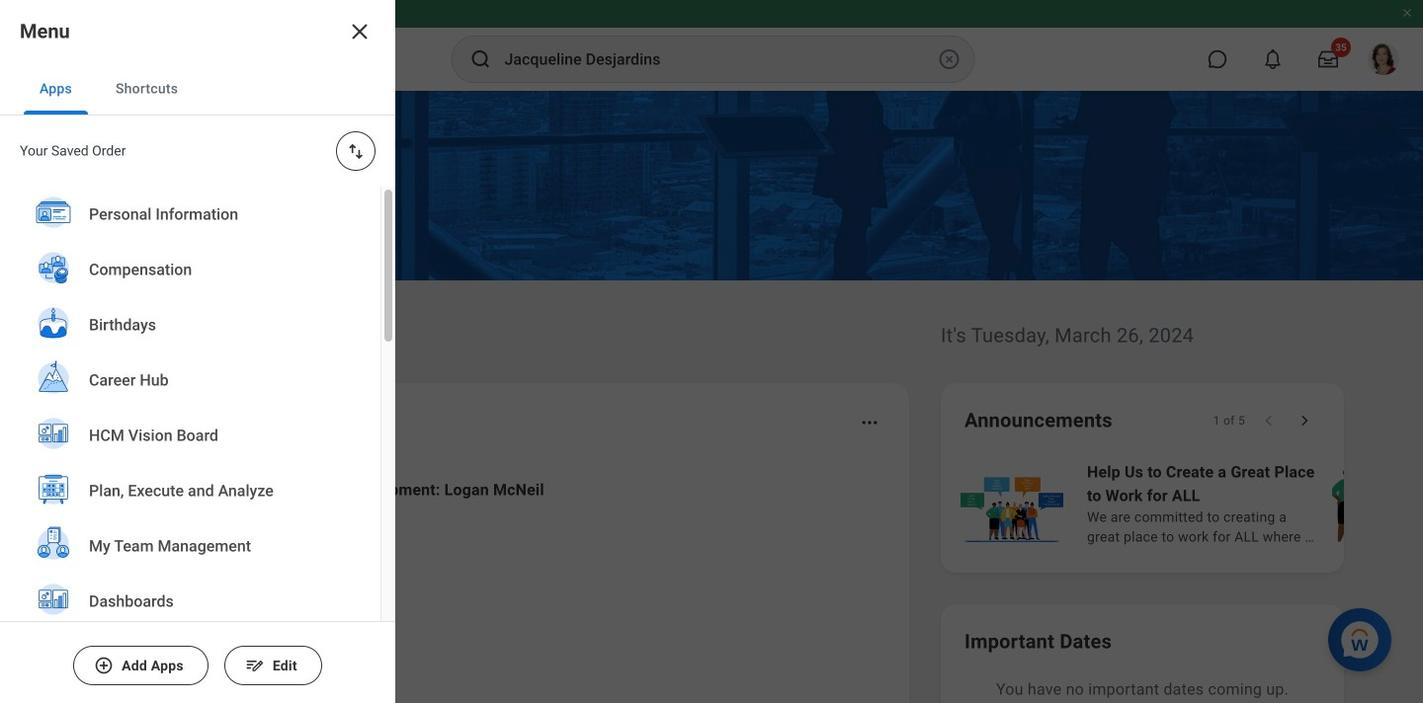 Task type: describe. For each thing, give the bounding box(es) containing it.
list inside global navigation dialog
[[0, 187, 381, 704]]

book open image
[[131, 677, 161, 704]]

inbox large image
[[1319, 49, 1338, 69]]

inbox image
[[131, 596, 161, 626]]

text edit image
[[245, 656, 265, 676]]

close environment banner image
[[1402, 7, 1414, 19]]



Task type: locate. For each thing, give the bounding box(es) containing it.
search image
[[469, 47, 493, 71]]

tab list
[[0, 63, 395, 116]]

chevron left small image
[[1259, 411, 1279, 431]]

profile logan mcneil element
[[1356, 38, 1412, 81]]

x circle image
[[938, 47, 961, 71]]

sort image
[[346, 141, 366, 161]]

chevron right small image
[[1295, 411, 1315, 431]]

main content
[[0, 91, 1424, 704]]

global navigation dialog
[[0, 0, 395, 704]]

status
[[1214, 413, 1246, 429]]

plus circle image
[[94, 656, 114, 676]]

notifications large image
[[1263, 49, 1283, 69]]

x image
[[348, 20, 372, 43]]

banner
[[0, 0, 1424, 91]]

list
[[0, 187, 381, 704], [957, 459, 1424, 550], [103, 463, 886, 704]]



Task type: vqa. For each thing, say whether or not it's contained in the screenshot.
close environment banner image
yes



